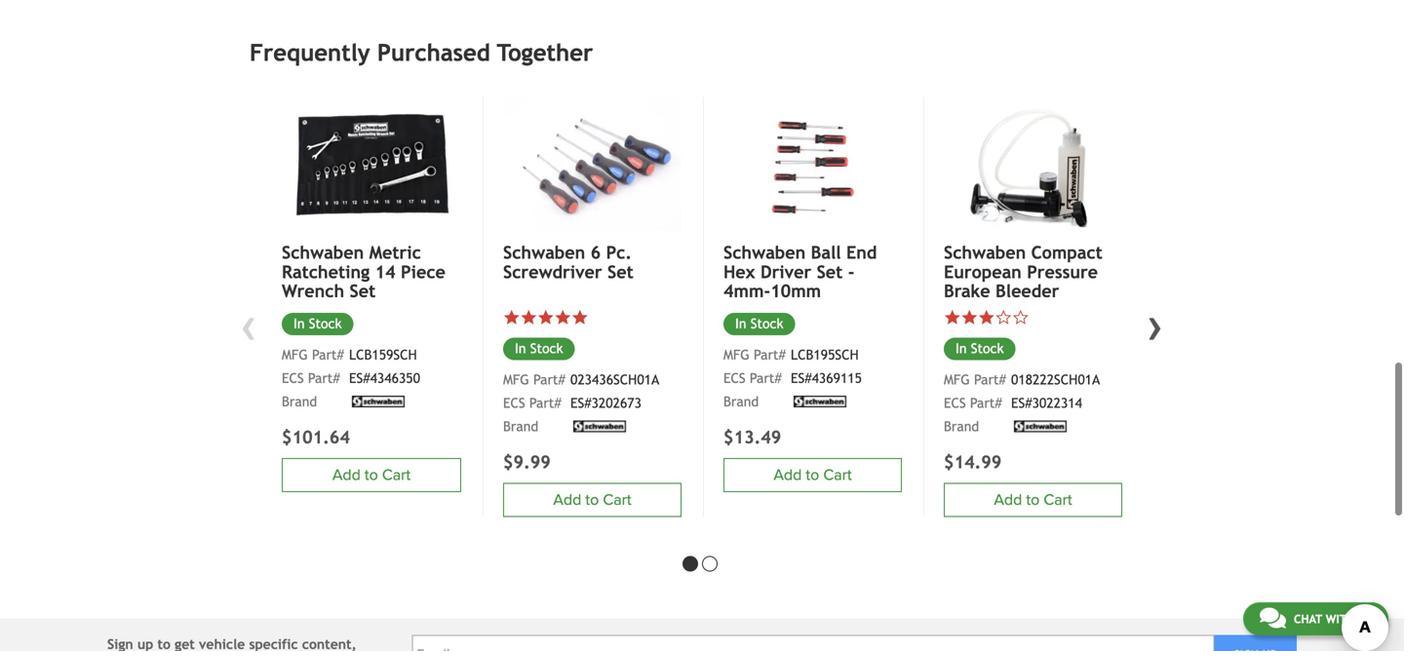 Task type: vqa. For each thing, say whether or not it's contained in the screenshot.
jumping
no



Task type: describe. For each thing, give the bounding box(es) containing it.
schwaben ball end hex driver set - 4mm-10mm
[[724, 242, 877, 302]]

empty star image
[[1012, 309, 1029, 326]]

stock down empty star icon
[[971, 341, 1004, 357]]

add to cart button for schwaben ball end hex driver set - 4mm-10mm
[[724, 458, 902, 492]]

brake
[[944, 281, 991, 302]]

in stock down 4mm-
[[735, 316, 784, 332]]

empty star image
[[995, 309, 1012, 326]]

chat
[[1294, 612, 1323, 626]]

in stock down wrench
[[294, 316, 342, 332]]

chat with us
[[1294, 612, 1372, 626]]

schwaben image for es#3022314
[[1011, 421, 1070, 433]]

add to cart button for schwaben metric ratcheting 14 piece wrench set
[[282, 458, 461, 492]]

ratcheting
[[282, 262, 370, 282]]

schwaben image for es#4369115
[[791, 396, 849, 408]]

2 star image from the left
[[537, 309, 554, 326]]

in stock up the mfg part# 023436sch01a ecs part# es#3202673 brand
[[515, 341, 563, 357]]

with
[[1326, 612, 1355, 626]]

schwaben for 14
[[282, 242, 364, 263]]

in down 4mm-
[[735, 316, 747, 332]]

4 star image from the left
[[572, 309, 589, 326]]

pc.
[[606, 242, 632, 263]]

1 star image from the left
[[520, 309, 537, 326]]

ecs for mfg part# lcb159sch ecs part# es#4346350 brand
[[282, 371, 304, 386]]

mfg part# 018222sch01a ecs part# es#3022314 brand
[[944, 372, 1100, 434]]

ecs for mfg part# 018222sch01a ecs part# es#3022314 brand
[[944, 395, 966, 411]]

ecs for mfg part# lcb195sch ecs part# es#4369115 brand
[[724, 371, 746, 386]]

brand for mfg part# lcb159sch ecs part# es#4346350 brand
[[282, 394, 317, 410]]

add for schwaben 6 pc. screwdriver set
[[553, 491, 582, 509]]

add for schwaben metric ratcheting 14 piece wrench set
[[332, 466, 361, 485]]

mfg part# 023436sch01a ecs part# es#3202673 brand
[[503, 372, 660, 434]]

add to cart for schwaben ball end hex driver set - 4mm-10mm
[[774, 466, 852, 485]]

023436sch01a
[[571, 372, 660, 388]]

mfg for mfg part# lcb195sch ecs part# es#4369115 brand
[[724, 347, 750, 363]]

mfg for mfg part# 018222sch01a ecs part# es#3022314 brand
[[944, 372, 970, 388]]

stock up the mfg part# 023436sch01a ecs part# es#3202673 brand
[[530, 341, 563, 357]]

$14.99
[[944, 452, 1002, 473]]

schwaben for hex
[[724, 242, 806, 263]]

compact
[[1031, 242, 1103, 263]]

schwaben metric ratcheting 14 piece wrench set image
[[282, 97, 461, 232]]

6
[[591, 242, 601, 263]]

› link
[[1141, 299, 1170, 351]]

5 star image from the left
[[961, 309, 978, 326]]

schwaben compact european pressure brake bleeder image
[[944, 97, 1123, 231]]

›
[[1148, 299, 1163, 351]]

brand for mfg part# lcb195sch ecs part# es#4369115 brand
[[724, 394, 759, 410]]

add to cart button for schwaben 6 pc. screwdriver set
[[503, 483, 682, 517]]

piece
[[401, 262, 446, 282]]

stock down 4mm-
[[751, 316, 784, 332]]

brand for mfg part# 023436sch01a ecs part# es#3202673 brand
[[503, 419, 539, 434]]

schwaben image for es#4346350
[[349, 396, 408, 408]]

schwaben ball end hex driver set - 4mm-10mm image
[[724, 97, 902, 231]]

comments image
[[1260, 607, 1286, 630]]

schwaben 6 pc. screwdriver set image
[[503, 97, 682, 231]]

part# left 'lcb159sch'
[[312, 347, 344, 363]]

european
[[944, 262, 1022, 282]]

frequently purchased together
[[250, 39, 593, 66]]

ball
[[811, 242, 841, 263]]

frequently
[[250, 39, 370, 66]]

add to cart for schwaben 6 pc. screwdriver set
[[553, 491, 632, 509]]

4mm-
[[724, 281, 771, 302]]

schwaben metric ratcheting 14 piece wrench set
[[282, 242, 446, 302]]

$13.49
[[724, 427, 782, 448]]

mfg for mfg part# 023436sch01a ecs part# es#3202673 brand
[[503, 372, 529, 388]]

set inside schwaben ball end hex driver set - 4mm-10mm
[[817, 262, 843, 282]]

screwdriver
[[503, 262, 602, 282]]

add to cart button for schwaben compact european pressure brake bleeder
[[944, 483, 1123, 517]]

add for schwaben ball end hex driver set - 4mm-10mm
[[774, 466, 802, 485]]

2 star image from the left
[[944, 309, 961, 326]]

to for schwaben 6 pc. screwdriver set
[[586, 491, 599, 509]]

14
[[375, 262, 396, 282]]

schwaben compact european pressure brake bleeder link
[[944, 242, 1123, 302]]



Task type: locate. For each thing, give the bounding box(es) containing it.
part# up $13.49
[[750, 371, 782, 386]]

brand for mfg part# 018222sch01a ecs part# es#3022314 brand
[[944, 419, 979, 434]]

brand inside mfg part# lcb195sch ecs part# es#4369115 brand
[[724, 394, 759, 410]]

schwaben up wrench
[[282, 242, 364, 263]]

10mm
[[771, 281, 821, 302]]

in down brake
[[956, 341, 967, 357]]

brand up $14.99
[[944, 419, 979, 434]]

in down wrench
[[294, 316, 305, 332]]

brand
[[282, 394, 317, 410], [724, 394, 759, 410], [503, 419, 539, 434], [944, 419, 979, 434]]

brand inside mfg part# lcb159sch ecs part# es#4346350 brand
[[282, 394, 317, 410]]

add for schwaben compact european pressure brake bleeder
[[994, 491, 1022, 509]]

schwaben compact european pressure brake bleeder
[[944, 242, 1103, 302]]

add to cart
[[332, 466, 411, 485], [774, 466, 852, 485], [553, 491, 632, 509], [994, 491, 1072, 509]]

ecs inside mfg part# lcb159sch ecs part# es#4346350 brand
[[282, 371, 304, 386]]

es#4346350
[[349, 371, 420, 386]]

cart for schwaben compact european pressure brake bleeder
[[1044, 491, 1072, 509]]

3 star image from the left
[[554, 309, 572, 326]]

ecs up $101.64
[[282, 371, 304, 386]]

schwaben image down es#4369115
[[791, 396, 849, 408]]

add to cart button down $14.99
[[944, 483, 1123, 517]]

to for schwaben ball end hex driver set - 4mm-10mm
[[806, 466, 819, 485]]

schwaben inside the schwaben compact european pressure brake bleeder
[[944, 242, 1026, 263]]

set
[[608, 262, 634, 282], [817, 262, 843, 282], [350, 281, 376, 302]]

driver
[[761, 262, 812, 282]]

part# up $101.64
[[308, 371, 340, 386]]

lcb159sch
[[349, 347, 417, 363]]

1 horizontal spatial star image
[[944, 309, 961, 326]]

cart for schwaben metric ratcheting 14 piece wrench set
[[382, 466, 411, 485]]

ecs up $9.99
[[503, 395, 525, 411]]

schwaben inside 'schwaben metric ratcheting 14 piece wrench set'
[[282, 242, 364, 263]]

ecs inside the mfg part# 018222sch01a ecs part# es#3022314 brand
[[944, 395, 966, 411]]

wrench
[[282, 281, 344, 302]]

add to cart button down $101.64
[[282, 458, 461, 492]]

018222sch01a
[[1011, 372, 1100, 388]]

brand inside the mfg part# 023436sch01a ecs part# es#3202673 brand
[[503, 419, 539, 434]]

add to cart button down $13.49
[[724, 458, 902, 492]]

part# down empty star icon
[[974, 372, 1006, 388]]

cart
[[382, 466, 411, 485], [824, 466, 852, 485], [603, 491, 632, 509], [1044, 491, 1072, 509]]

ecs up $14.99
[[944, 395, 966, 411]]

part# left lcb195sch
[[754, 347, 786, 363]]

1 schwaben from the left
[[282, 242, 364, 263]]

cart for schwaben 6 pc. screwdriver set
[[603, 491, 632, 509]]

in stock down empty star icon
[[956, 341, 1004, 357]]

in up the mfg part# 023436sch01a ecs part# es#3202673 brand
[[515, 341, 526, 357]]

part# left 023436sch01a
[[533, 372, 565, 388]]

1 star image from the left
[[503, 309, 520, 326]]

part#
[[312, 347, 344, 363], [754, 347, 786, 363], [308, 371, 340, 386], [750, 371, 782, 386], [533, 372, 565, 388], [974, 372, 1006, 388], [529, 395, 561, 411], [970, 395, 1002, 411]]

schwaben image
[[349, 396, 408, 408], [791, 396, 849, 408], [571, 421, 629, 433], [1011, 421, 1070, 433]]

mfg up $14.99
[[944, 372, 970, 388]]

es#3202673
[[571, 395, 642, 411]]

stock down wrench
[[309, 316, 342, 332]]

schwaben image down es#3202673 at left
[[571, 421, 629, 433]]

add to cart for schwaben metric ratcheting 14 piece wrench set
[[332, 466, 411, 485]]

2 horizontal spatial star image
[[978, 309, 995, 326]]

cart for schwaben ball end hex driver set - 4mm-10mm
[[824, 466, 852, 485]]

to for schwaben metric ratcheting 14 piece wrench set
[[365, 466, 378, 485]]

brand up $9.99
[[503, 419, 539, 434]]

mfg inside the mfg part# 023436sch01a ecs part# es#3202673 brand
[[503, 372, 529, 388]]

purchased
[[377, 39, 490, 66]]

part# up $14.99
[[970, 395, 1002, 411]]

2 horizontal spatial set
[[817, 262, 843, 282]]

set inside schwaben 6 pc. screwdriver set
[[608, 262, 634, 282]]

$101.64
[[282, 427, 350, 448]]

add
[[332, 466, 361, 485], [774, 466, 802, 485], [553, 491, 582, 509], [994, 491, 1022, 509]]

set right 6 on the top left of the page
[[608, 262, 634, 282]]

add to cart button
[[282, 458, 461, 492], [724, 458, 902, 492], [503, 483, 682, 517], [944, 483, 1123, 517]]

schwaben 6 pc. screwdriver set
[[503, 242, 634, 282]]

together
[[497, 39, 593, 66]]

mfg up $9.99
[[503, 372, 529, 388]]

in
[[294, 316, 305, 332], [735, 316, 747, 332], [515, 341, 526, 357], [956, 341, 967, 357]]

ecs inside mfg part# lcb195sch ecs part# es#4369115 brand
[[724, 371, 746, 386]]

mfg part# lcb195sch ecs part# es#4369115 brand
[[724, 347, 862, 410]]

mfg down wrench
[[282, 347, 308, 363]]

to for schwaben compact european pressure brake bleeder
[[1026, 491, 1040, 509]]

schwaben inside schwaben ball end hex driver set - 4mm-10mm
[[724, 242, 806, 263]]

schwaben
[[282, 242, 364, 263], [503, 242, 585, 263], [724, 242, 806, 263], [944, 242, 1026, 263]]

end
[[847, 242, 877, 263]]

stock
[[309, 316, 342, 332], [751, 316, 784, 332], [530, 341, 563, 357], [971, 341, 1004, 357]]

add to cart for schwaben compact european pressure brake bleeder
[[994, 491, 1072, 509]]

add to cart button down $9.99
[[503, 483, 682, 517]]

pressure
[[1027, 262, 1098, 282]]

$9.99
[[503, 452, 551, 473]]

ecs inside the mfg part# 023436sch01a ecs part# es#3202673 brand
[[503, 395, 525, 411]]

ecs
[[282, 371, 304, 386], [724, 371, 746, 386], [503, 395, 525, 411], [944, 395, 966, 411]]

mfg for mfg part# lcb159sch ecs part# es#4346350 brand
[[282, 347, 308, 363]]

mfg inside the mfg part# 018222sch01a ecs part# es#3022314 brand
[[944, 372, 970, 388]]

mfg inside mfg part# lcb195sch ecs part# es#4369115 brand
[[724, 347, 750, 363]]

es#3022314
[[1011, 395, 1083, 411]]

lcb195sch
[[791, 347, 859, 363]]

set left -
[[817, 262, 843, 282]]

ecs up $13.49
[[724, 371, 746, 386]]

schwaben for screwdriver
[[503, 242, 585, 263]]

schwaben image for es#3202673
[[571, 421, 629, 433]]

2 schwaben from the left
[[503, 242, 585, 263]]

schwaben metric ratcheting 14 piece wrench set link
[[282, 242, 461, 302]]

star image
[[503, 309, 520, 326], [537, 309, 554, 326], [554, 309, 572, 326], [572, 309, 589, 326], [961, 309, 978, 326]]

to
[[365, 466, 378, 485], [806, 466, 819, 485], [586, 491, 599, 509], [1026, 491, 1040, 509]]

hex
[[724, 262, 755, 282]]

metric
[[369, 242, 421, 263]]

brand up $13.49
[[724, 394, 759, 410]]

schwaben for pressure
[[944, 242, 1026, 263]]

0 horizontal spatial star image
[[520, 309, 537, 326]]

star image
[[520, 309, 537, 326], [944, 309, 961, 326], [978, 309, 995, 326]]

-
[[848, 262, 855, 282]]

set inside 'schwaben metric ratcheting 14 piece wrench set'
[[350, 281, 376, 302]]

schwaben 6 pc. screwdriver set link
[[503, 242, 682, 282]]

chat with us link
[[1243, 603, 1389, 636]]

set right wrench
[[350, 281, 376, 302]]

Email email field
[[412, 635, 1214, 651]]

schwaben image down es#4346350
[[349, 396, 408, 408]]

schwaben image down es#3022314 at the bottom right of the page
[[1011, 421, 1070, 433]]

schwaben up brake
[[944, 242, 1026, 263]]

mfg down 4mm-
[[724, 347, 750, 363]]

part# left es#3202673 at left
[[529, 395, 561, 411]]

mfg inside mfg part# lcb159sch ecs part# es#4346350 brand
[[282, 347, 308, 363]]

schwaben up 4mm-
[[724, 242, 806, 263]]

3 star image from the left
[[978, 309, 995, 326]]

es#4369115
[[791, 371, 862, 386]]

brand up $101.64
[[282, 394, 317, 410]]

0 horizontal spatial set
[[350, 281, 376, 302]]

4 schwaben from the left
[[944, 242, 1026, 263]]

us
[[1358, 612, 1372, 626]]

mfg part# lcb159sch ecs part# es#4346350 brand
[[282, 347, 420, 410]]

in stock
[[294, 316, 342, 332], [735, 316, 784, 332], [515, 341, 563, 357], [956, 341, 1004, 357]]

brand inside the mfg part# 018222sch01a ecs part# es#3022314 brand
[[944, 419, 979, 434]]

schwaben ball end hex driver set - 4mm-10mm link
[[724, 242, 902, 302]]

ecs for mfg part# 023436sch01a ecs part# es#3202673 brand
[[503, 395, 525, 411]]

1 horizontal spatial set
[[608, 262, 634, 282]]

schwaben left 6 on the top left of the page
[[503, 242, 585, 263]]

bleeder
[[996, 281, 1059, 302]]

mfg
[[282, 347, 308, 363], [724, 347, 750, 363], [503, 372, 529, 388], [944, 372, 970, 388]]

schwaben inside schwaben 6 pc. screwdriver set
[[503, 242, 585, 263]]

3 schwaben from the left
[[724, 242, 806, 263]]



